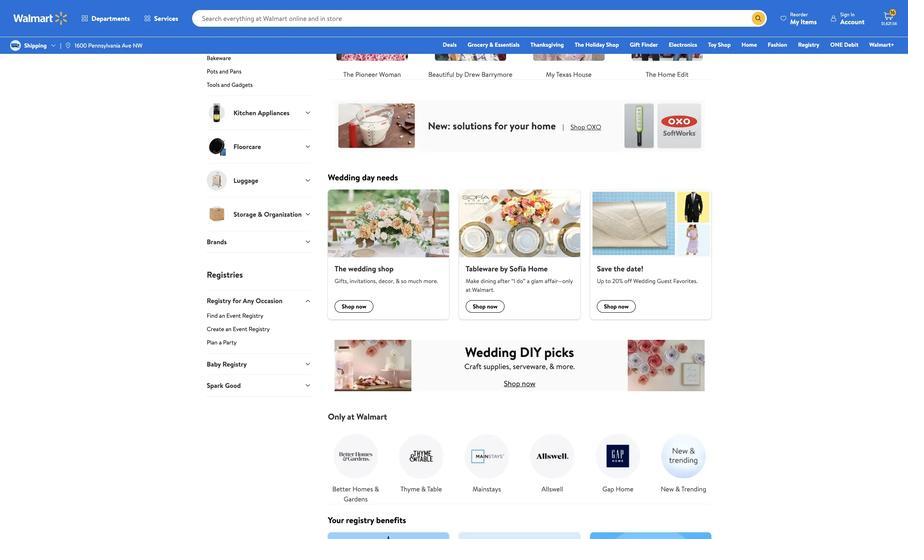 Task type: vqa. For each thing, say whether or not it's contained in the screenshot.
electronics Link
yes



Task type: describe. For each thing, give the bounding box(es) containing it.
home inside tableware by sofía home make dining after "i do" a glam affair—only at walmart.
[[528, 264, 548, 274]]

thyme
[[401, 485, 420, 494]]

walmart+ link
[[866, 40, 899, 49]]

registry down find an event registry link
[[249, 325, 270, 333]]

2 list item from the left
[[454, 533, 586, 540]]

a inside tableware by sofía home make dining after "i do" a glam affair—only at walmart.
[[527, 277, 530, 286]]

make
[[466, 277, 480, 286]]

& right grocery
[[490, 41, 494, 49]]

barrymore
[[482, 70, 513, 79]]

shop right holiday at top right
[[607, 41, 619, 49]]

list containing the pioneer woman
[[323, 0, 717, 79]]

pioneer
[[356, 70, 378, 79]]

the for home
[[646, 70, 657, 79]]

bakeware link
[[207, 54, 311, 66]]

the for holiday
[[575, 41, 584, 49]]

electronics
[[669, 41, 698, 49]]

kitchen for kitchen appliances
[[234, 108, 256, 117]]

1600 pennsylvania ave nw
[[75, 41, 143, 50]]

shop now link
[[504, 379, 536, 389]]

account
[[841, 17, 865, 26]]

home link
[[738, 40, 761, 49]]

toy shop
[[709, 41, 731, 49]]

gap
[[603, 485, 615, 494]]

tableware by sofía home make dining after "i do" a glam affair—only at walmart.
[[466, 264, 573, 294]]

needs
[[377, 172, 398, 183]]

appliances
[[258, 108, 290, 117]]

shop oxo
[[571, 122, 602, 132]]

wedding diy picks. craft supplies, serveware, & more. shop now. image
[[335, 340, 705, 392]]

oxo softworks logo.�� image
[[335, 100, 705, 152]]

kitchen for kitchen & dining
[[234, 33, 256, 42]]

brands
[[207, 237, 227, 247]]

new: solutions for your home
[[428, 119, 556, 133]]

more. inside the wedding shop gifts, invitations, decor, & so much more.
[[424, 277, 438, 286]]

and for gadgets
[[221, 81, 230, 89]]

bakeware
[[207, 54, 231, 62]]

luggage button
[[207, 163, 311, 197]]

glam
[[531, 277, 544, 286]]

wedding inside save the date! up to 20% off wedding guest favorites.
[[634, 277, 656, 286]]

16
[[891, 9, 896, 16]]

20%
[[613, 277, 623, 286]]

"i
[[512, 277, 516, 286]]

party
[[223, 338, 237, 347]]

better homes & gardens link
[[328, 429, 384, 505]]

walmart+
[[870, 41, 895, 49]]

departments button
[[74, 8, 137, 28]]

for inside dropdown button
[[233, 297, 241, 306]]

the pioneer woman link
[[328, 0, 417, 79]]

new & trending link
[[656, 429, 712, 495]]

affair—only
[[545, 277, 573, 286]]

gap home
[[603, 485, 634, 494]]

good
[[225, 381, 241, 390]]

create an event registry link
[[207, 325, 311, 337]]

kitchen & dining button
[[207, 20, 311, 54]]

better
[[333, 485, 351, 494]]

save the date! up to 20% off wedding guest favorites.
[[597, 264, 698, 286]]

deals link
[[439, 40, 461, 49]]

event for create
[[233, 325, 247, 333]]

the pioneer woman
[[343, 70, 401, 79]]

kitchen appliances
[[234, 108, 290, 117]]

new & trending
[[661, 485, 707, 494]]

search icon image
[[756, 15, 762, 22]]

& right storage
[[258, 210, 263, 219]]

deals
[[443, 41, 457, 49]]

decor,
[[379, 277, 395, 286]]

shop inside list item
[[342, 303, 355, 311]]

list for your registry benefits
[[323, 533, 717, 540]]

your registry benefits
[[328, 515, 406, 526]]

gardens
[[344, 495, 368, 504]]

favorites.
[[674, 277, 698, 286]]

wedding for needs
[[328, 172, 360, 183]]

plan
[[207, 338, 218, 347]]

fashion
[[768, 41, 788, 49]]

thyme & table
[[401, 485, 442, 494]]

registry for any occasion
[[207, 297, 283, 306]]

plan a party link
[[207, 338, 311, 354]]

my inside reorder my items
[[791, 17, 800, 26]]

pennsylvania
[[88, 41, 121, 50]]

Walmart Site-Wide search field
[[192, 10, 767, 27]]

storage & organization
[[234, 210, 302, 219]]

ave
[[122, 41, 132, 50]]

shop now for the
[[342, 303, 367, 311]]

registry link
[[795, 40, 824, 49]]

shop inside 'link'
[[718, 41, 731, 49]]

thanksgiving
[[531, 41, 564, 49]]

spark good button
[[207, 375, 311, 396]]

& inside 'link'
[[676, 485, 680, 494]]

tools
[[207, 81, 220, 89]]

table
[[427, 485, 442, 494]]

now for wedding
[[356, 303, 367, 311]]

finder
[[642, 41, 658, 49]]

picks
[[545, 343, 575, 362]]

shop now down the "serveware," at the right bottom
[[504, 379, 536, 389]]

house
[[574, 70, 592, 79]]

one
[[831, 41, 843, 49]]

walmart image
[[13, 12, 68, 25]]

Search search field
[[192, 10, 767, 27]]

more. inside wedding diy picks craft supplies, serveware, & more.
[[557, 362, 575, 372]]

beautiful by drew barrymore
[[429, 70, 513, 79]]

thanksgiving link
[[527, 40, 568, 49]]

the holiday shop link
[[571, 40, 623, 49]]

sign in account
[[841, 11, 865, 26]]

now for the
[[619, 303, 629, 311]]

luggage
[[234, 176, 259, 185]]

shop down supplies,
[[504, 379, 520, 389]]

home inside the home edit link
[[658, 70, 676, 79]]

1 vertical spatial my
[[546, 70, 555, 79]]

wedding
[[349, 264, 376, 274]]

better homes & gardens
[[333, 485, 379, 504]]

off
[[625, 277, 632, 286]]

walmart.
[[472, 286, 495, 294]]

toy
[[709, 41, 717, 49]]

walmart
[[357, 411, 387, 423]]

1 list item from the left
[[323, 533, 454, 540]]

texas
[[557, 70, 572, 79]]

in
[[851, 11, 855, 18]]

the for wedding
[[335, 264, 347, 274]]



Task type: locate. For each thing, give the bounding box(es) containing it.
craft
[[465, 362, 482, 372]]

homes
[[353, 485, 373, 494]]

reorder
[[791, 11, 808, 18]]

& right the homes
[[375, 485, 379, 494]]

sign
[[841, 11, 850, 18]]

gift
[[630, 41, 640, 49]]

1 vertical spatial wedding
[[634, 277, 656, 286]]

grocery
[[468, 41, 488, 49]]

the down "finder"
[[646, 70, 657, 79]]

debit
[[845, 41, 859, 49]]

grocery & essentials
[[468, 41, 520, 49]]

0 vertical spatial more.
[[424, 277, 438, 286]]

spark
[[207, 381, 224, 390]]

at right the only on the bottom of page
[[347, 411, 355, 423]]

1 vertical spatial more.
[[557, 362, 575, 372]]

wedding day needs
[[328, 172, 398, 183]]

gift finder link
[[626, 40, 662, 49]]

up
[[597, 277, 605, 286]]

registry
[[346, 515, 374, 526]]

beautiful by drew barrymore link
[[427, 0, 515, 79]]

& inside better homes & gardens
[[375, 485, 379, 494]]

shop now down invitations,
[[342, 303, 367, 311]]

0 horizontal spatial by
[[456, 70, 463, 79]]

1600
[[75, 41, 87, 50]]

now for by
[[487, 303, 498, 311]]

day
[[362, 172, 375, 183]]

now down off
[[619, 303, 629, 311]]

more. right the "serveware," at the right bottom
[[557, 362, 575, 372]]

find an event registry
[[207, 312, 264, 320]]

registry right baby
[[223, 360, 247, 369]]

by inside beautiful by drew barrymore link
[[456, 70, 463, 79]]

now down the "serveware," at the right bottom
[[522, 379, 536, 389]]

shop now down 20%
[[604, 303, 629, 311]]

& left dining
[[258, 33, 262, 42]]

0 vertical spatial and
[[219, 67, 229, 76]]

0 vertical spatial my
[[791, 17, 800, 26]]

list for wedding day needs
[[323, 190, 717, 320]]

& left so
[[396, 277, 400, 286]]

1 vertical spatial and
[[221, 81, 230, 89]]

an for create
[[226, 325, 232, 333]]

list item
[[323, 533, 454, 540], [454, 533, 586, 540], [586, 533, 717, 540]]

serveware,
[[513, 362, 548, 372]]

1 horizontal spatial a
[[527, 277, 530, 286]]

storage
[[234, 210, 256, 219]]

floorcare
[[234, 142, 261, 151]]

at down make
[[466, 286, 471, 294]]

& left table
[[422, 485, 426, 494]]

shop right toy
[[718, 41, 731, 49]]

registry down items on the top of the page
[[799, 41, 820, 49]]

0 vertical spatial event
[[227, 312, 241, 320]]

2 list from the top
[[323, 190, 717, 320]]

the up "gifts,"
[[335, 264, 347, 274]]

drew
[[465, 70, 480, 79]]

home up glam
[[528, 264, 548, 274]]

home
[[742, 41, 758, 49], [658, 70, 676, 79], [528, 264, 548, 274], [616, 485, 634, 494]]

by for beautiful
[[456, 70, 463, 79]]

dining
[[264, 33, 283, 42]]

& inside wedding diy picks craft supplies, serveware, & more.
[[550, 362, 555, 372]]

my texas house
[[546, 70, 592, 79]]

the home edit link
[[623, 0, 712, 79]]

for
[[495, 119, 508, 133], [233, 297, 241, 306]]

a right "plan"
[[219, 338, 222, 347]]

shop left oxo
[[571, 122, 585, 132]]

home inside home link
[[742, 41, 758, 49]]

3 list item from the left
[[586, 533, 717, 540]]

home right gap
[[616, 485, 634, 494]]

list containing the wedding shop
[[323, 190, 717, 320]]

the home edit
[[646, 70, 689, 79]]

save
[[597, 264, 612, 274]]

an
[[219, 312, 225, 320], [226, 325, 232, 333]]

0 horizontal spatial a
[[219, 338, 222, 347]]

1 vertical spatial |
[[563, 122, 564, 132]]

by
[[456, 70, 463, 79], [500, 264, 508, 274]]

4 list from the top
[[323, 533, 717, 540]]

kitchen & dining
[[234, 33, 283, 42]]

home down clear search field text image
[[742, 41, 758, 49]]

shop down "gifts,"
[[342, 303, 355, 311]]

wedding inside wedding diy picks craft supplies, serveware, & more.
[[465, 343, 517, 362]]

the holiday shop
[[575, 41, 619, 49]]

event up create an event registry
[[227, 312, 241, 320]]

tableware by sofía home list item
[[454, 190, 586, 320]]

and for pans
[[219, 67, 229, 76]]

1 horizontal spatial my
[[791, 17, 800, 26]]

the inside the wedding shop gifts, invitations, decor, & so much more.
[[335, 264, 347, 274]]

list for only at walmart
[[323, 422, 717, 505]]

0 horizontal spatial an
[[219, 312, 225, 320]]

1 vertical spatial a
[[219, 338, 222, 347]]

list
[[323, 0, 717, 79], [323, 190, 717, 320], [323, 422, 717, 505], [323, 533, 717, 540]]

at inside tableware by sofía home make dining after "i do" a glam affair—only at walmart.
[[466, 286, 471, 294]]

1 horizontal spatial for
[[495, 119, 508, 133]]

supplies,
[[484, 362, 511, 372]]

2 kitchen from the top
[[234, 108, 256, 117]]

the wedding shop list item
[[323, 190, 454, 320]]

after
[[498, 277, 510, 286]]

by inside tableware by sofía home make dining after "i do" a glam affair—only at walmart.
[[500, 264, 508, 274]]

shop
[[607, 41, 619, 49], [718, 41, 731, 49], [571, 122, 585, 132], [342, 303, 355, 311], [473, 303, 486, 311], [604, 303, 617, 311], [504, 379, 520, 389]]

0 horizontal spatial my
[[546, 70, 555, 79]]

shop now inside tableware by sofía home list item
[[473, 303, 498, 311]]

the for pioneer
[[343, 70, 354, 79]]

 image
[[10, 40, 21, 51]]

a inside "link"
[[219, 338, 222, 347]]

 image
[[65, 42, 71, 49]]

a right do"
[[527, 277, 530, 286]]

create an event registry
[[207, 325, 270, 333]]

essentials
[[495, 41, 520, 49]]

1 horizontal spatial at
[[466, 286, 471, 294]]

shop inside save the date! list item
[[604, 303, 617, 311]]

the left holiday at top right
[[575, 41, 584, 49]]

now inside tableware by sofía home list item
[[487, 303, 498, 311]]

kitchen up bakeware link
[[234, 33, 256, 42]]

shop down to
[[604, 303, 617, 311]]

1 vertical spatial an
[[226, 325, 232, 333]]

trending
[[682, 485, 707, 494]]

mainstays
[[473, 485, 501, 494]]

occasion
[[256, 297, 283, 306]]

1 vertical spatial at
[[347, 411, 355, 423]]

&
[[258, 33, 262, 42], [490, 41, 494, 49], [258, 210, 263, 219], [396, 277, 400, 286], [550, 362, 555, 372], [375, 485, 379, 494], [422, 485, 426, 494], [676, 485, 680, 494]]

0 vertical spatial an
[[219, 312, 225, 320]]

shop inside tableware by sofía home list item
[[473, 303, 486, 311]]

registry down any
[[242, 312, 264, 320]]

wedding left day on the left of the page
[[328, 172, 360, 183]]

tableware
[[466, 264, 499, 274]]

save the date! list item
[[586, 190, 717, 320]]

shop
[[378, 264, 394, 274]]

home inside gap home link
[[616, 485, 634, 494]]

my left texas
[[546, 70, 555, 79]]

dining
[[481, 277, 496, 286]]

only at walmart
[[328, 411, 387, 423]]

kitchen
[[234, 33, 256, 42], [234, 108, 256, 117]]

find
[[207, 312, 218, 320]]

2 vertical spatial wedding
[[465, 343, 517, 362]]

1 list from the top
[[323, 0, 717, 79]]

diy
[[520, 343, 541, 362]]

registry up find
[[207, 297, 231, 306]]

0 vertical spatial a
[[527, 277, 530, 286]]

1 vertical spatial kitchen
[[234, 108, 256, 117]]

wedding for picks
[[465, 343, 517, 362]]

shop now inside save the date! list item
[[604, 303, 629, 311]]

& right the "serveware," at the right bottom
[[550, 362, 555, 372]]

electronics link
[[666, 40, 701, 49]]

0 vertical spatial by
[[456, 70, 463, 79]]

shop now down walmart.
[[473, 303, 498, 311]]

gadgets
[[232, 81, 253, 89]]

1 vertical spatial by
[[500, 264, 508, 274]]

registry for any occasion button
[[207, 290, 311, 312]]

0 vertical spatial kitchen
[[234, 33, 256, 42]]

home
[[532, 119, 556, 133]]

0 vertical spatial at
[[466, 286, 471, 294]]

| left 1600
[[60, 41, 61, 50]]

gap home link
[[591, 429, 646, 495]]

now down invitations,
[[356, 303, 367, 311]]

0 horizontal spatial |
[[60, 41, 61, 50]]

my left items on the top of the page
[[791, 17, 800, 26]]

organization
[[264, 210, 302, 219]]

so
[[401, 277, 407, 286]]

registry inside dropdown button
[[223, 360, 247, 369]]

& right new in the right bottom of the page
[[676, 485, 680, 494]]

shop now for save
[[604, 303, 629, 311]]

wedding
[[328, 172, 360, 183], [634, 277, 656, 286], [465, 343, 517, 362]]

0 vertical spatial wedding
[[328, 172, 360, 183]]

allswell link
[[525, 429, 581, 495]]

nw
[[133, 41, 143, 50]]

0 horizontal spatial for
[[233, 297, 241, 306]]

& inside the wedding shop gifts, invitations, decor, & so much more.
[[396, 277, 400, 286]]

an right create on the left bottom of page
[[226, 325, 232, 333]]

only
[[328, 411, 345, 423]]

0 horizontal spatial at
[[347, 411, 355, 423]]

thyme & table link
[[394, 429, 449, 495]]

find an event registry link
[[207, 312, 311, 323]]

an for find
[[219, 312, 225, 320]]

0 vertical spatial |
[[60, 41, 61, 50]]

and right pots
[[219, 67, 229, 76]]

event down find an event registry
[[233, 325, 247, 333]]

now down walmart.
[[487, 303, 498, 311]]

registry inside dropdown button
[[207, 297, 231, 306]]

by for tableware
[[500, 264, 508, 274]]

guest
[[657, 277, 672, 286]]

| right the home
[[563, 122, 564, 132]]

1 vertical spatial event
[[233, 325, 247, 333]]

1 kitchen from the top
[[234, 33, 256, 42]]

services
[[154, 14, 178, 23]]

by left drew
[[456, 70, 463, 79]]

wedding left diy
[[465, 343, 517, 362]]

0 vertical spatial for
[[495, 119, 508, 133]]

edit
[[678, 70, 689, 79]]

the wedding shop gifts, invitations, decor, & so much more.
[[335, 264, 438, 286]]

1 horizontal spatial an
[[226, 325, 232, 333]]

more. right "much"
[[424, 277, 438, 286]]

1 horizontal spatial wedding
[[465, 343, 517, 362]]

0 horizontal spatial more.
[[424, 277, 438, 286]]

event for find
[[227, 312, 241, 320]]

list containing better homes & gardens
[[323, 422, 717, 505]]

for left any
[[233, 297, 241, 306]]

1 horizontal spatial more.
[[557, 362, 575, 372]]

new:
[[428, 119, 451, 133]]

1 vertical spatial for
[[233, 297, 241, 306]]

solutions
[[453, 119, 492, 133]]

and
[[219, 67, 229, 76], [221, 81, 230, 89]]

0 horizontal spatial wedding
[[328, 172, 360, 183]]

a
[[527, 277, 530, 286], [219, 338, 222, 347]]

now inside the wedding shop list item
[[356, 303, 367, 311]]

by up after
[[500, 264, 508, 274]]

kitchen down gadgets
[[234, 108, 256, 117]]

registry
[[799, 41, 820, 49], [207, 297, 231, 306], [242, 312, 264, 320], [249, 325, 270, 333], [223, 360, 247, 369]]

clear search field text image
[[742, 15, 749, 22]]

shop down walmart.
[[473, 303, 486, 311]]

the left pioneer
[[343, 70, 354, 79]]

my
[[791, 17, 800, 26], [546, 70, 555, 79]]

home left edit
[[658, 70, 676, 79]]

for left your
[[495, 119, 508, 133]]

1 horizontal spatial |
[[563, 122, 564, 132]]

tools and gadgets
[[207, 81, 253, 89]]

shipping
[[24, 41, 47, 50]]

shop now for tableware
[[473, 303, 498, 311]]

tools and gadgets link
[[207, 81, 311, 96]]

shop now inside the wedding shop list item
[[342, 303, 367, 311]]

and right tools
[[221, 81, 230, 89]]

create
[[207, 325, 224, 333]]

now inside save the date! list item
[[619, 303, 629, 311]]

wedding down date!
[[634, 277, 656, 286]]

2 horizontal spatial wedding
[[634, 277, 656, 286]]

an right find
[[219, 312, 225, 320]]

1 horizontal spatial by
[[500, 264, 508, 274]]

3 list from the top
[[323, 422, 717, 505]]



